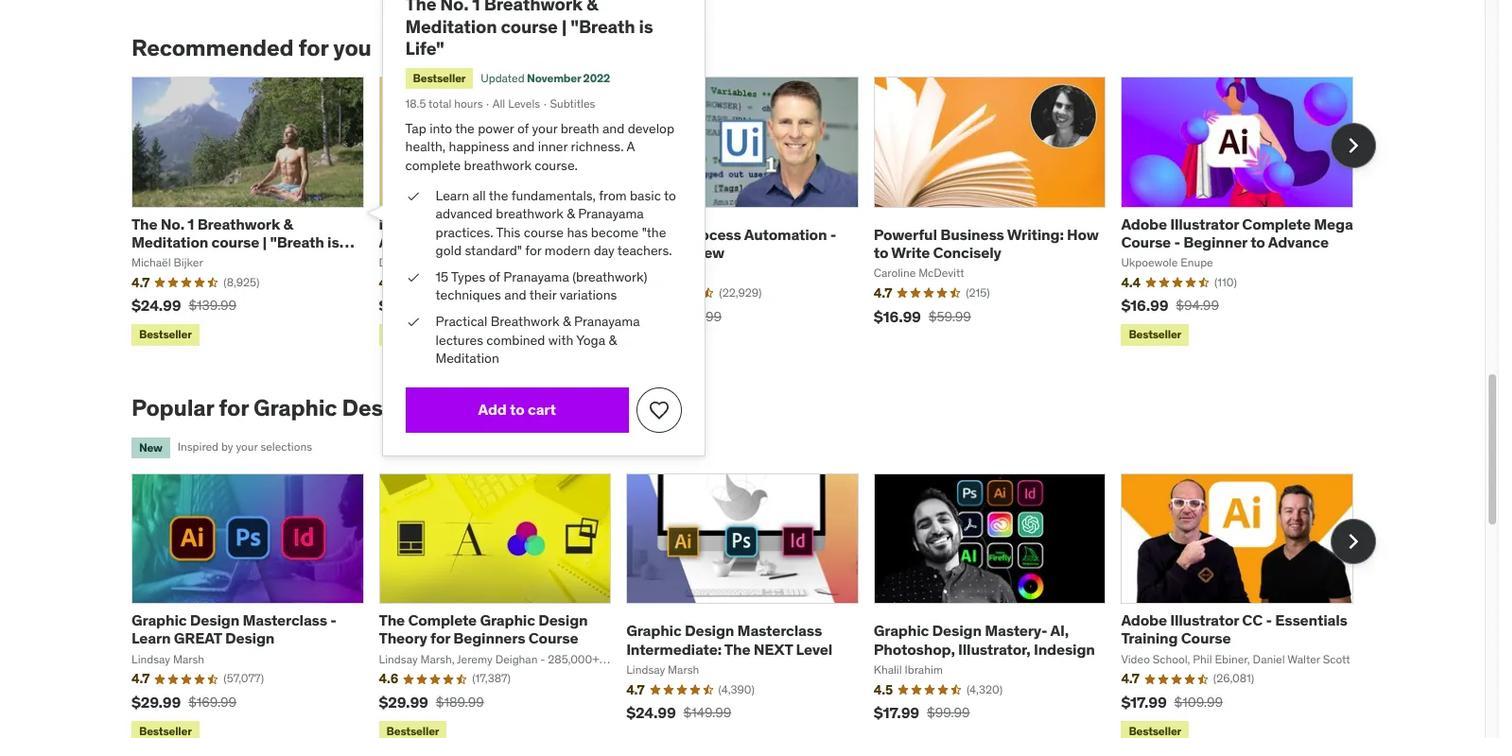 Task type: describe. For each thing, give the bounding box(es) containing it.
no. for all levels
[[440, 0, 469, 15]]

practical
[[436, 313, 487, 330]]

how
[[1067, 225, 1099, 244]]

1 vertical spatial your
[[236, 440, 258, 454]]

course for all levels
[[501, 15, 558, 38]]

tap
[[405, 120, 426, 137]]

adobe illustrator complete mega course - beginner to advance link
[[1121, 214, 1353, 251]]

recommended
[[131, 33, 294, 62]]

advance
[[1268, 232, 1329, 251]]

teachers.
[[617, 242, 672, 259]]

meditation inside practical breathwork & pranayama lectures combined with yoga & meditation
[[436, 350, 499, 367]]

popular for graphic designers
[[131, 393, 450, 423]]

practical breathwork & pranayama lectures combined with yoga & meditation
[[436, 313, 640, 367]]

(8,925)
[[224, 275, 260, 289]]

overview
[[659, 243, 725, 262]]

breathwork inside learn all the fundamentals, from basic to advanced breathwork & pranayama practices. this course has become "the gold standard" for modern day teachers.
[[496, 205, 564, 222]]

types
[[451, 269, 486, 286]]

and inside 15 types of pranayama (breathwork) techniques and their variations
[[504, 287, 526, 304]]

mastery-
[[985, 622, 1048, 641]]

this
[[496, 224, 521, 241]]

add to cart
[[478, 400, 556, 419]]

levels
[[508, 96, 540, 111]]

to inside adobe illustrator complete mega course - beginner to advance
[[1251, 232, 1265, 251]]

richness.
[[571, 138, 624, 155]]

training
[[1121, 629, 1178, 648]]

edit occupation
[[465, 403, 562, 420]]

mega
[[1314, 214, 1353, 233]]

breath
[[561, 120, 599, 137]]

graphic for graphic design masterclass intermediate: the next level
[[626, 622, 682, 641]]

develop
[[628, 120, 674, 137]]

breathwork inside the tap into the power of your breath and develop health, happiness and inner richness. a complete breathwork course.
[[464, 157, 532, 174]]

power
[[478, 120, 514, 137]]

robotic
[[626, 225, 682, 244]]

techniques
[[436, 287, 501, 304]]

4.7
[[131, 274, 150, 291]]

15
[[436, 269, 449, 286]]

beginner
[[1183, 232, 1247, 251]]

become
[[591, 224, 639, 241]]

adobe illustrator cc - essentials training course
[[1121, 611, 1348, 648]]

breathwork for all levels
[[484, 0, 583, 15]]

standard"
[[465, 242, 522, 259]]

1 vertical spatial and
[[513, 138, 535, 155]]

the inside graphic design masterclass intermediate: the next level
[[724, 640, 750, 659]]

graphic design mastery- ai, photoshop, illustrator, indesign
[[874, 622, 1095, 659]]

edit
[[465, 403, 490, 420]]

no. for (8,925)
[[161, 214, 184, 233]]

designers
[[342, 393, 450, 423]]

the for all
[[489, 187, 508, 204]]

course inside adobe illustrator cc - essentials training course
[[1181, 629, 1231, 648]]

"the
[[642, 224, 666, 241]]

- for robotic process automation - rpa overview
[[830, 225, 836, 244]]

18.5
[[405, 96, 426, 111]]

total
[[429, 96, 452, 111]]

$24.99 $139.99
[[131, 297, 237, 315]]

you
[[333, 33, 371, 62]]

graphic design masterclass intermediate: the next level link
[[626, 622, 832, 659]]

graphic design masterclass - learn great design
[[131, 611, 336, 648]]

cart
[[528, 400, 556, 419]]

to inside powerful business writing: how to write concisely
[[874, 243, 888, 262]]

from
[[599, 187, 627, 204]]

michaël
[[131, 255, 171, 269]]

rpa
[[626, 243, 656, 262]]

illustrator,
[[958, 640, 1031, 659]]

0 horizontal spatial bestseller
[[139, 328, 192, 342]]

health,
[[405, 138, 446, 155]]

all
[[493, 96, 505, 111]]

indesign
[[1034, 640, 1095, 659]]

8925 reviews element
[[224, 275, 260, 291]]

edit occupation button
[[465, 403, 562, 420]]

ai,
[[1050, 622, 1069, 641]]

complete inside adobe illustrator complete mega course - beginner to advance
[[1242, 214, 1311, 233]]

has
[[567, 224, 588, 241]]

the complete graphic design theory for beginners course link
[[379, 611, 588, 648]]

$139.99
[[189, 297, 237, 314]]

& inside learn all the fundamentals, from basic to advanced breathwork & pranayama practices. this course has become "the gold standard" for modern day teachers.
[[567, 205, 575, 222]]

practices.
[[436, 224, 493, 241]]

tap into the power of your breath and develop health, happiness and inner richness. a complete breathwork course.
[[405, 120, 674, 174]]

next image
[[1338, 527, 1369, 557]]

graphic design masterclass intermediate: the next level
[[626, 622, 832, 659]]

design for graphic design masterclass - learn great design
[[190, 611, 239, 630]]

cc
[[1242, 611, 1263, 630]]

robotic process automation - rpa overview link
[[626, 225, 836, 262]]

all
[[472, 187, 486, 204]]

1 for (8,925)
[[188, 214, 194, 233]]

add
[[478, 400, 507, 419]]

by
[[221, 440, 233, 454]]

next
[[754, 640, 793, 659]]

design for graphic design masterclass intermediate: the next level
[[685, 622, 734, 641]]

life" for (8,925)
[[131, 251, 164, 269]]

the for into
[[455, 120, 475, 137]]

learn all the fundamentals, from basic to advanced breathwork & pranayama practices. this course has become "the gold standard" for modern day teachers.
[[436, 187, 676, 259]]

learn inside learn all the fundamentals, from basic to advanced breathwork & pranayama practices. this course has become "the gold standard" for modern day teachers.
[[436, 187, 469, 204]]

a
[[627, 138, 635, 155]]

inspired
[[178, 440, 219, 454]]

the no. 1 breathwork & meditation course | "breath is life" for (8,925)
[[131, 214, 339, 269]]

- inside adobe illustrator complete mega course - beginner to advance
[[1174, 232, 1180, 251]]

pranayama for (breathwork)
[[503, 269, 569, 286]]

lectures
[[436, 332, 483, 349]]

new
[[139, 440, 162, 455]]

meditation for (8,925)
[[131, 232, 208, 251]]

| for all levels
[[562, 15, 567, 38]]

life" for all levels
[[405, 37, 444, 60]]

adobe illustrator complete mega course - beginner to advance
[[1121, 214, 1353, 251]]

2022
[[583, 71, 610, 85]]

modern
[[545, 242, 590, 259]]

recommended for you
[[131, 33, 371, 62]]

inspired by your selections
[[178, 440, 312, 454]]

0 vertical spatial bestseller
[[413, 71, 466, 85]]

design for graphic design mastery- ai, photoshop, illustrator, indesign
[[932, 622, 982, 641]]

with
[[548, 332, 574, 349]]

the complete graphic design theory for beginners course
[[379, 611, 588, 648]]

1 for all levels
[[472, 0, 480, 15]]

essentials
[[1275, 611, 1348, 630]]

variations
[[560, 287, 617, 304]]

happiness
[[449, 138, 509, 155]]



Task type: vqa. For each thing, say whether or not it's contained in the screenshot.
tools
no



Task type: locate. For each thing, give the bounding box(es) containing it.
design inside graphic design mastery- ai, photoshop, illustrator, indesign
[[932, 622, 982, 641]]

0 horizontal spatial of
[[489, 269, 500, 286]]

course
[[501, 15, 558, 38], [524, 224, 564, 241], [211, 232, 259, 251]]

complete inside the complete graphic design theory for beginners course
[[408, 611, 477, 630]]

-
[[830, 225, 836, 244], [1174, 232, 1180, 251], [330, 611, 336, 630], [1266, 611, 1272, 630]]

day
[[594, 242, 615, 259]]

the for the complete graphic design theory for beginners course link
[[379, 611, 405, 630]]

0 horizontal spatial 1
[[188, 214, 194, 233]]

1 horizontal spatial your
[[532, 120, 557, 137]]

for inside learn all the fundamentals, from basic to advanced breathwork & pranayama practices. this course has become "the gold standard" for modern day teachers.
[[525, 242, 542, 259]]

the no. 1 breathwork & meditation course | "breath is life" for all levels
[[405, 0, 653, 60]]

the no. 1 breathwork & meditation course | "breath is life" link up updated november 2022
[[405, 0, 653, 60]]

graphic inside graphic design masterclass intermediate: the next level
[[626, 622, 682, 641]]

course inside learn all the fundamentals, from basic to advanced breathwork & pranayama practices. this course has become "the gold standard" for modern day teachers.
[[524, 224, 564, 241]]

breathwork for (8,925)
[[197, 214, 280, 233]]

carousel element containing graphic design masterclass - learn great design
[[131, 474, 1376, 739]]

powerful business writing: how to write concisely
[[874, 225, 1099, 262]]

0 vertical spatial the
[[455, 120, 475, 137]]

2 vertical spatial breathwork
[[491, 313, 560, 330]]

carousel element containing the no. 1 breathwork & meditation course | "breath is life"
[[131, 77, 1376, 350]]

2 vertical spatial and
[[504, 287, 526, 304]]

life" up 4.7
[[131, 251, 164, 269]]

of inside 15 types of pranayama (breathwork) techniques and their variations
[[489, 269, 500, 286]]

pranayama up yoga
[[574, 313, 640, 330]]

1 horizontal spatial of
[[517, 120, 529, 137]]

and
[[602, 120, 625, 137], [513, 138, 535, 155], [504, 287, 526, 304]]

0 horizontal spatial course
[[529, 629, 578, 648]]

- right 'automation'
[[830, 225, 836, 244]]

for inside the complete graphic design theory for beginners course
[[430, 629, 450, 648]]

adobe inside adobe illustrator cc - essentials training course
[[1121, 611, 1167, 630]]

1 horizontal spatial life"
[[405, 37, 444, 60]]

1 horizontal spatial the
[[489, 187, 508, 204]]

0 vertical spatial |
[[562, 15, 567, 38]]

masterclass inside graphic design masterclass - learn great design
[[243, 611, 327, 630]]

breathwork inside practical breathwork & pranayama lectures combined with yoga & meditation
[[491, 313, 560, 330]]

breathwork up (8,925)
[[197, 214, 280, 233]]

- inside robotic process automation - rpa overview
[[830, 225, 836, 244]]

advanced
[[436, 205, 493, 222]]

pranayama down from
[[578, 205, 644, 222]]

of inside the tap into the power of your breath and develop health, happiness and inner richness. a complete breathwork course.
[[517, 120, 529, 137]]

process
[[685, 225, 741, 244]]

design inside the complete graphic design theory for beginners course
[[538, 611, 588, 630]]

0 horizontal spatial complete
[[408, 611, 477, 630]]

meditation up updated
[[405, 15, 497, 38]]

1 vertical spatial of
[[489, 269, 500, 286]]

breathwork up combined
[[491, 313, 560, 330]]

the for the no. 1 breathwork & meditation course | "breath is life" link related to (8,925)
[[131, 214, 157, 233]]

"breath inside carousel 'element'
[[270, 232, 324, 251]]

0 horizontal spatial the no. 1 breathwork & meditation course | "breath is life" link
[[131, 214, 354, 269]]

xsmall image for practical
[[405, 313, 421, 332]]

2 illustrator from the top
[[1170, 611, 1239, 630]]

0 horizontal spatial no.
[[161, 214, 184, 233]]

course inside the complete graphic design theory for beginners course
[[529, 629, 578, 648]]

is
[[639, 15, 653, 38], [327, 232, 339, 251]]

xsmall image
[[405, 269, 421, 287]]

0 vertical spatial no.
[[440, 0, 469, 15]]

1 vertical spatial xsmall image
[[405, 313, 421, 332]]

adobe right the ai,
[[1121, 611, 1167, 630]]

wishlist image
[[648, 399, 670, 422]]

0 vertical spatial learn
[[436, 187, 469, 204]]

- for adobe illustrator cc - essentials training course
[[1266, 611, 1272, 630]]

adobe inside adobe illustrator complete mega course - beginner to advance
[[1121, 214, 1167, 233]]

18.5 total hours
[[405, 96, 483, 111]]

course.
[[535, 157, 578, 174]]

powerful business writing: how to write concisely link
[[874, 225, 1099, 262]]

pranayama up their
[[503, 269, 569, 286]]

illustrator for course
[[1170, 611, 1239, 630]]

pranayama inside 15 types of pranayama (breathwork) techniques and their variations
[[503, 269, 569, 286]]

1 vertical spatial "breath
[[270, 232, 324, 251]]

0 vertical spatial breathwork
[[484, 0, 583, 15]]

basic
[[630, 187, 661, 204]]

masterclass for level
[[737, 622, 822, 641]]

design
[[190, 611, 239, 630], [538, 611, 588, 630], [685, 622, 734, 641], [932, 622, 982, 641], [225, 629, 275, 648]]

for right "theory"
[[430, 629, 450, 648]]

illustrator inside adobe illustrator cc - essentials training course
[[1170, 611, 1239, 630]]

the
[[405, 0, 436, 15], [131, 214, 157, 233], [379, 611, 405, 630], [724, 640, 750, 659]]

2 horizontal spatial course
[[1181, 629, 1231, 648]]

1 vertical spatial illustrator
[[1170, 611, 1239, 630]]

1 horizontal spatial 1
[[472, 0, 480, 15]]

is for (8,925)
[[327, 232, 339, 251]]

and up richness.
[[602, 120, 625, 137]]

0 horizontal spatial life"
[[131, 251, 164, 269]]

michaël bijker
[[131, 255, 203, 269]]

2 xsmall image from the top
[[405, 313, 421, 332]]

writing:
[[1007, 225, 1064, 244]]

meditation up michaël bijker
[[131, 232, 208, 251]]

0 vertical spatial life"
[[405, 37, 444, 60]]

2 vertical spatial pranayama
[[574, 313, 640, 330]]

0 vertical spatial adobe
[[1121, 214, 1167, 233]]

"breath for all levels
[[571, 15, 635, 38]]

the for the no. 1 breathwork & meditation course | "breath is life" link for all levels
[[405, 0, 436, 15]]

learn inside graphic design masterclass - learn great design
[[131, 629, 171, 648]]

2 adobe from the top
[[1121, 611, 1167, 630]]

the no. 1 breathwork & meditation course | "breath is life" link up (8,925)
[[131, 214, 354, 269]]

your up inner
[[532, 120, 557, 137]]

1 horizontal spatial bestseller
[[413, 71, 466, 85]]

all levels
[[493, 96, 540, 111]]

1 vertical spatial breathwork
[[496, 205, 564, 222]]

pranayama inside learn all the fundamentals, from basic to advanced breathwork & pranayama practices. this course has become "the gold standard" for modern day teachers.
[[578, 205, 644, 222]]

xsmall image down xsmall icon on the left top
[[405, 313, 421, 332]]

the no. 1 breathwork & meditation course | "breath is life" link
[[405, 0, 653, 60], [131, 214, 354, 269]]

the inside learn all the fundamentals, from basic to advanced breathwork & pranayama practices. this course has become "the gold standard" for modern day teachers.
[[489, 187, 508, 204]]

1 illustrator from the top
[[1170, 214, 1239, 233]]

$24.99
[[131, 297, 181, 315]]

0 vertical spatial is
[[639, 15, 653, 38]]

graphic inside graphic design mastery- ai, photoshop, illustrator, indesign
[[874, 622, 929, 641]]

course right beginners
[[529, 629, 578, 648]]

| for (8,925)
[[262, 232, 267, 251]]

is inside carousel 'element'
[[327, 232, 339, 251]]

0 vertical spatial your
[[532, 120, 557, 137]]

course
[[1121, 232, 1171, 251], [529, 629, 578, 648], [1181, 629, 1231, 648]]

- right cc
[[1266, 611, 1272, 630]]

the inside the tap into the power of your breath and develop health, happiness and inner richness. a complete breathwork course.
[[455, 120, 475, 137]]

life" up 18.5 in the top left of the page
[[405, 37, 444, 60]]

pranayama
[[578, 205, 644, 222], [503, 269, 569, 286], [574, 313, 640, 330]]

updated
[[481, 71, 525, 85]]

graphic inside the complete graphic design theory for beginners course
[[480, 611, 535, 630]]

0 horizontal spatial learn
[[131, 629, 171, 648]]

graphic inside graphic design masterclass - learn great design
[[131, 611, 187, 630]]

"breath for (8,925)
[[270, 232, 324, 251]]

the no. 1 breathwork & meditation course | "breath is life" up updated november 2022
[[405, 0, 653, 60]]

course up (8,925)
[[211, 232, 259, 251]]

gold
[[436, 242, 462, 259]]

illustrator
[[1170, 214, 1239, 233], [1170, 611, 1239, 630]]

xsmall image down complete on the top left
[[405, 187, 421, 205]]

adobe for adobe illustrator cc - essentials training course
[[1121, 611, 1167, 630]]

0 vertical spatial pranayama
[[578, 205, 644, 222]]

0 vertical spatial 1
[[472, 0, 480, 15]]

for up by
[[219, 393, 249, 423]]

1 vertical spatial meditation
[[131, 232, 208, 251]]

1 horizontal spatial "breath
[[571, 15, 635, 38]]

0 vertical spatial of
[[517, 120, 529, 137]]

pranayama for lectures
[[574, 313, 640, 330]]

0 vertical spatial the no. 1 breathwork & meditation course | "breath is life" link
[[405, 0, 653, 60]]

meditation for all levels
[[405, 15, 497, 38]]

is for all levels
[[639, 15, 653, 38]]

the up happiness
[[455, 120, 475, 137]]

for left modern
[[525, 242, 542, 259]]

course up updated november 2022
[[501, 15, 558, 38]]

0 vertical spatial the no. 1 breathwork & meditation course | "breath is life"
[[405, 0, 653, 60]]

1 vertical spatial complete
[[408, 611, 477, 630]]

and left their
[[504, 287, 526, 304]]

1 vertical spatial pranayama
[[503, 269, 569, 286]]

1 vertical spatial the no. 1 breathwork & meditation course | "breath is life" link
[[131, 214, 354, 269]]

1 vertical spatial adobe
[[1121, 611, 1167, 630]]

0 vertical spatial illustrator
[[1170, 214, 1239, 233]]

the no. 1 breathwork & meditation course | "breath is life"
[[405, 0, 653, 60], [131, 214, 339, 269]]

1 horizontal spatial masterclass
[[737, 622, 822, 641]]

and left inner
[[513, 138, 535, 155]]

0 horizontal spatial the
[[455, 120, 475, 137]]

into
[[430, 120, 452, 137]]

to
[[664, 187, 676, 204], [1251, 232, 1265, 251], [874, 243, 888, 262], [510, 400, 525, 419]]

- inside graphic design masterclass - learn great design
[[330, 611, 336, 630]]

1 horizontal spatial no.
[[440, 0, 469, 15]]

masterclass for design
[[243, 611, 327, 630]]

graphic design masterclass - learn great design link
[[131, 611, 336, 648]]

1 vertical spatial the
[[489, 187, 508, 204]]

fundamentals,
[[511, 187, 596, 204]]

0 vertical spatial meditation
[[405, 15, 497, 38]]

your right by
[[236, 440, 258, 454]]

photoshop,
[[874, 640, 955, 659]]

1 carousel element from the top
[[131, 77, 1376, 350]]

- inside adobe illustrator cc - essentials training course
[[1266, 611, 1272, 630]]

1 vertical spatial the no. 1 breathwork & meditation course | "breath is life"
[[131, 214, 339, 269]]

powerful
[[874, 225, 937, 244]]

of down levels
[[517, 120, 529, 137]]

inner
[[538, 138, 568, 155]]

carousel element
[[131, 77, 1376, 350], [131, 474, 1376, 739]]

1 vertical spatial breathwork
[[197, 214, 280, 233]]

subtitles
[[550, 96, 595, 111]]

adobe illustrator cc - essentials training course link
[[1121, 611, 1348, 648]]

2 vertical spatial meditation
[[436, 350, 499, 367]]

xsmall image
[[405, 187, 421, 205], [405, 313, 421, 332]]

0 vertical spatial carousel element
[[131, 77, 1376, 350]]

the no. 1 breathwork & meditation course | "breath is life" up (8,925)
[[131, 214, 339, 269]]

for
[[298, 33, 328, 62], [525, 242, 542, 259], [219, 393, 249, 423], [430, 629, 450, 648]]

illustrator inside adobe illustrator complete mega course - beginner to advance
[[1170, 214, 1239, 233]]

business
[[940, 225, 1004, 244]]

course left cc
[[1181, 629, 1231, 648]]

1 horizontal spatial complete
[[1242, 214, 1311, 233]]

- for graphic design masterclass - learn great design
[[330, 611, 336, 630]]

bestseller up total
[[413, 71, 466, 85]]

0 horizontal spatial is
[[327, 232, 339, 251]]

1 vertical spatial bestseller
[[139, 328, 192, 342]]

to inside learn all the fundamentals, from basic to advanced breathwork & pranayama practices. this course has become "the gold standard" for modern day teachers.
[[664, 187, 676, 204]]

2 carousel element from the top
[[131, 474, 1376, 739]]

the no. 1 breathwork & meditation course | "breath is life" link for (8,925)
[[131, 214, 354, 269]]

1 horizontal spatial the no. 1 breathwork & meditation course | "breath is life"
[[405, 0, 653, 60]]

complete
[[405, 157, 461, 174]]

- left beginner
[[1174, 232, 1180, 251]]

of
[[517, 120, 529, 137], [489, 269, 500, 286]]

for left you
[[298, 33, 328, 62]]

learn left great
[[131, 629, 171, 648]]

breathwork up "this"
[[496, 205, 564, 222]]

0 vertical spatial "breath
[[571, 15, 635, 38]]

great
[[174, 629, 222, 648]]

updated november 2022
[[481, 71, 610, 85]]

bestseller
[[413, 71, 466, 85], [139, 328, 192, 342]]

graphic for graphic design mastery- ai, photoshop, illustrator, indesign
[[874, 622, 929, 641]]

to inside button
[[510, 400, 525, 419]]

1 vertical spatial learn
[[131, 629, 171, 648]]

breathwork down happiness
[[464, 157, 532, 174]]

the inside the complete graphic design theory for beginners course
[[379, 611, 405, 630]]

0 horizontal spatial "breath
[[270, 232, 324, 251]]

1 horizontal spatial learn
[[436, 187, 469, 204]]

- left "theory"
[[330, 611, 336, 630]]

your
[[532, 120, 557, 137], [236, 440, 258, 454]]

learn
[[436, 187, 469, 204], [131, 629, 171, 648]]

pranayama inside practical breathwork & pranayama lectures combined with yoga & meditation
[[574, 313, 640, 330]]

course up modern
[[524, 224, 564, 241]]

graphic design mastery- ai, photoshop, illustrator, indesign link
[[874, 622, 1095, 659]]

1 vertical spatial carousel element
[[131, 474, 1376, 739]]

xsmall image for learn
[[405, 187, 421, 205]]

1 horizontal spatial course
[[1121, 232, 1171, 251]]

complete
[[1242, 214, 1311, 233], [408, 611, 477, 630]]

1 vertical spatial life"
[[131, 251, 164, 269]]

theory
[[379, 629, 427, 648]]

masterclass inside graphic design masterclass intermediate: the next level
[[737, 622, 822, 641]]

combined
[[487, 332, 545, 349]]

add to cart button
[[405, 388, 629, 433]]

(breathwork)
[[572, 269, 647, 286]]

the no. 1 breathwork & meditation course | "breath is life" link for all levels
[[405, 0, 653, 60]]

1 horizontal spatial the no. 1 breathwork & meditation course | "breath is life" link
[[405, 0, 653, 60]]

bestseller down $24.99
[[139, 328, 192, 342]]

the right the all
[[489, 187, 508, 204]]

|
[[562, 15, 567, 38], [262, 232, 267, 251]]

adobe for adobe illustrator complete mega course - beginner to advance
[[1121, 214, 1167, 233]]

0 vertical spatial xsmall image
[[405, 187, 421, 205]]

adobe right the how
[[1121, 214, 1167, 233]]

1 vertical spatial |
[[262, 232, 267, 251]]

0 vertical spatial breathwork
[[464, 157, 532, 174]]

0 vertical spatial and
[[602, 120, 625, 137]]

1 horizontal spatial |
[[562, 15, 567, 38]]

occupation
[[493, 403, 562, 420]]

0 horizontal spatial the no. 1 breathwork & meditation course | "breath is life"
[[131, 214, 339, 269]]

1 adobe from the top
[[1121, 214, 1167, 233]]

next image
[[1338, 130, 1369, 160]]

course right the how
[[1121, 232, 1171, 251]]

0 vertical spatial complete
[[1242, 214, 1311, 233]]

popular
[[131, 393, 214, 423]]

concisely
[[933, 243, 1001, 262]]

0 horizontal spatial your
[[236, 440, 258, 454]]

course for (8,925)
[[211, 232, 259, 251]]

0 horizontal spatial masterclass
[[243, 611, 327, 630]]

breathwork up updated november 2022
[[484, 0, 583, 15]]

1 horizontal spatial is
[[639, 15, 653, 38]]

illustrator for beginner
[[1170, 214, 1239, 233]]

1 vertical spatial is
[[327, 232, 339, 251]]

course inside adobe illustrator complete mega course - beginner to advance
[[1121, 232, 1171, 251]]

graphic for graphic design masterclass - learn great design
[[131, 611, 187, 630]]

of right types
[[489, 269, 500, 286]]

1 vertical spatial no.
[[161, 214, 184, 233]]

hours
[[454, 96, 483, 111]]

learn up advanced
[[436, 187, 469, 204]]

0 horizontal spatial |
[[262, 232, 267, 251]]

&
[[586, 0, 598, 15], [567, 205, 575, 222], [283, 214, 293, 233], [563, 313, 571, 330], [609, 332, 617, 349]]

"breath
[[571, 15, 635, 38], [270, 232, 324, 251]]

1 vertical spatial 1
[[188, 214, 194, 233]]

beginners
[[453, 629, 525, 648]]

your inside the tap into the power of your breath and develop health, happiness and inner richness. a complete breathwork course.
[[532, 120, 557, 137]]

breathwork
[[464, 157, 532, 174], [496, 205, 564, 222]]

meditation down lectures
[[436, 350, 499, 367]]

1 xsmall image from the top
[[405, 187, 421, 205]]

design inside graphic design masterclass intermediate: the next level
[[685, 622, 734, 641]]

graphic
[[254, 393, 337, 423], [131, 611, 187, 630], [480, 611, 535, 630], [626, 622, 682, 641], [874, 622, 929, 641]]



